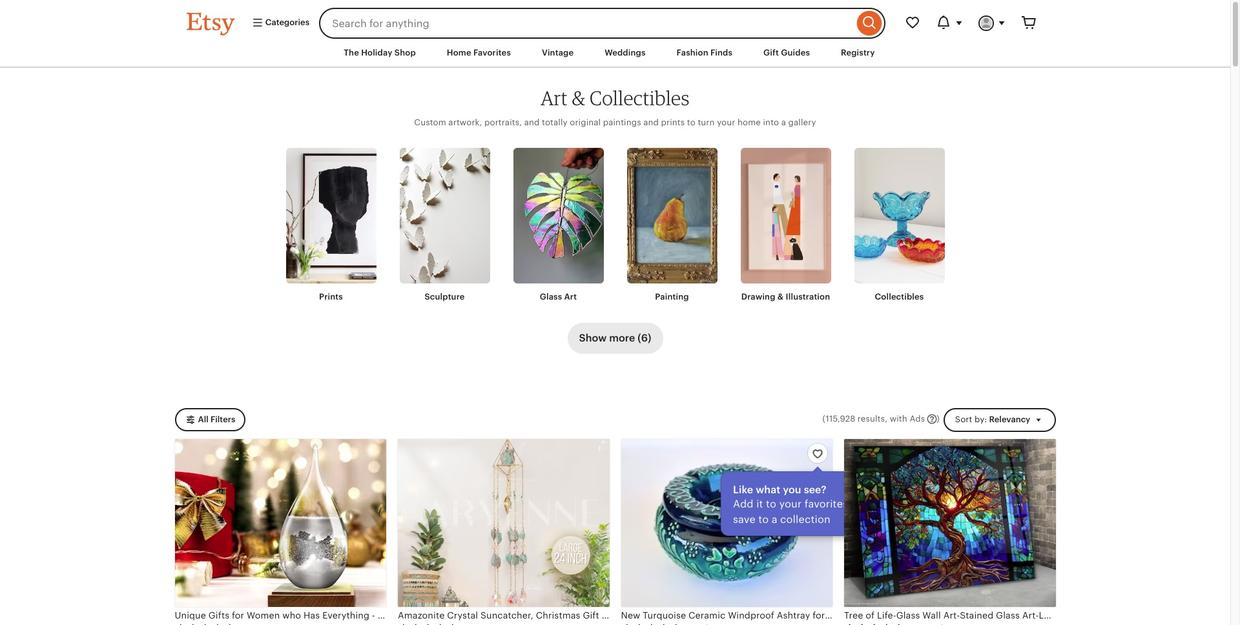 Task type: locate. For each thing, give the bounding box(es) containing it.
drawing & illustration
[[742, 292, 831, 302]]

0 horizontal spatial a
[[772, 514, 778, 526]]

filters
[[211, 415, 235, 424]]

portraits,
[[485, 118, 522, 127]]

like what you see? add it to your favorites and save to a collection
[[733, 484, 870, 526]]

home
[[738, 118, 761, 127]]

and left prints
[[644, 118, 659, 127]]

1 horizontal spatial &
[[778, 292, 784, 302]]

0 horizontal spatial collectibles
[[590, 86, 690, 110]]

your down you
[[780, 498, 802, 511]]

artwork,
[[449, 118, 482, 127]]

0 horizontal spatial your
[[717, 118, 736, 127]]

your inside the 'like what you see? add it to your favorites and save to a collection'
[[780, 498, 802, 511]]

art right glass at the top left of the page
[[564, 292, 577, 302]]

art
[[541, 86, 568, 110], [564, 292, 577, 302]]

Search for anything text field
[[319, 8, 854, 39]]

registry
[[841, 48, 875, 58]]

0 horizontal spatial 5 out of 5 stars image
[[175, 624, 236, 626]]

0 horizontal spatial and
[[525, 118, 540, 127]]

2 horizontal spatial and
[[851, 498, 870, 511]]

amazonite crystal suncatcher, christmas gift for best friend, charming decor, prism suncatcher, handmade gift for mom, charming gift image
[[398, 440, 610, 608]]

to left turn
[[687, 118, 696, 127]]

the
[[344, 48, 359, 58]]

drawing & illustration link
[[741, 148, 831, 303]]

gift guides link
[[754, 41, 820, 65]]

your
[[717, 118, 736, 127], [780, 498, 802, 511]]

unique gifts for women who has everything - storm glass set - unique holiday gift - birthday & christmas gift for her, unique science gift image
[[175, 440, 386, 608]]

1 vertical spatial collectibles
[[875, 292, 924, 302]]

& up original
[[572, 86, 586, 110]]

art up totally
[[541, 86, 568, 110]]

more
[[609, 332, 635, 344]]

holiday
[[361, 48, 393, 58]]

home
[[447, 48, 472, 58]]

turn
[[698, 118, 715, 127]]

painting link
[[627, 148, 718, 303]]

0 vertical spatial collectibles
[[590, 86, 690, 110]]

0 vertical spatial your
[[717, 118, 736, 127]]

and left totally
[[525, 118, 540, 127]]

0 horizontal spatial &
[[572, 86, 586, 110]]

None search field
[[319, 8, 886, 39]]

0 vertical spatial art
[[541, 86, 568, 110]]

your right turn
[[717, 118, 736, 127]]

5 out of 5 stars image
[[175, 624, 236, 626], [398, 624, 459, 626], [621, 624, 682, 626]]

finds
[[711, 48, 733, 58]]

save
[[733, 514, 756, 526]]

vintage
[[542, 48, 574, 58]]

and
[[525, 118, 540, 127], [644, 118, 659, 127], [851, 498, 870, 511]]

0 vertical spatial &
[[572, 86, 586, 110]]

art & collectibles
[[541, 86, 690, 110]]

show more (6)
[[579, 332, 652, 344]]

paintings
[[603, 118, 641, 127]]

the holiday shop
[[344, 48, 416, 58]]

1 horizontal spatial your
[[780, 498, 802, 511]]

(6)
[[638, 332, 652, 344]]

categories button
[[242, 12, 316, 35]]

weddings
[[605, 48, 646, 58]]

collectibles
[[590, 86, 690, 110], [875, 292, 924, 302]]

& right drawing on the right of page
[[778, 292, 784, 302]]

a right "into"
[[782, 118, 786, 127]]

&
[[572, 86, 586, 110], [778, 292, 784, 302]]

1 vertical spatial a
[[772, 514, 778, 526]]

2 5 out of 5 stars image from the left
[[398, 624, 459, 626]]

a
[[782, 118, 786, 127], [772, 514, 778, 526]]

to
[[687, 118, 696, 127], [766, 498, 777, 511], [759, 514, 769, 526]]

ads
[[910, 414, 926, 424]]

custom artwork, portraits, and totally original paintings and prints to turn your home into a gallery
[[414, 118, 817, 127]]

4.5 out of 5 stars image
[[845, 624, 905, 626]]

1 5 out of 5 stars image from the left
[[175, 624, 236, 626]]

to right it
[[766, 498, 777, 511]]

tooltip
[[721, 469, 915, 536]]

1 horizontal spatial and
[[644, 118, 659, 127]]

1 horizontal spatial 5 out of 5 stars image
[[398, 624, 459, 626]]

1 vertical spatial &
[[778, 292, 784, 302]]

to down it
[[759, 514, 769, 526]]

gift
[[764, 48, 779, 58]]

and right favorites
[[851, 498, 870, 511]]

2 horizontal spatial 5 out of 5 stars image
[[621, 624, 682, 626]]

collection
[[781, 514, 831, 526]]

guides
[[781, 48, 810, 58]]

prints
[[319, 292, 343, 302]]

menu bar
[[163, 39, 1068, 68]]

a right "save"
[[772, 514, 778, 526]]

1 horizontal spatial collectibles
[[875, 292, 924, 302]]

1 horizontal spatial a
[[782, 118, 786, 127]]

1 vertical spatial your
[[780, 498, 802, 511]]

glass art link
[[513, 148, 604, 303]]

1 vertical spatial art
[[564, 292, 577, 302]]

0 vertical spatial a
[[782, 118, 786, 127]]



Task type: vqa. For each thing, say whether or not it's contained in the screenshot.
collection
yes



Task type: describe. For each thing, give the bounding box(es) containing it.
and inside the 'like what you see? add it to your favorites and save to a collection'
[[851, 498, 870, 511]]

all filters
[[198, 415, 235, 424]]

categories banner
[[163, 0, 1068, 39]]

illustration
[[786, 292, 831, 302]]

glass art
[[540, 292, 577, 302]]

collectibles link
[[855, 148, 945, 303]]

gallery
[[789, 118, 817, 127]]

sculpture link
[[400, 148, 490, 303]]

results,
[[858, 414, 888, 424]]

a inside the 'like what you see? add it to your favorites and save to a collection'
[[772, 514, 778, 526]]

into
[[763, 118, 779, 127]]

prints link
[[286, 148, 376, 303]]

none search field inside 'categories' banner
[[319, 8, 886, 39]]

sort
[[956, 415, 973, 424]]

with
[[890, 414, 908, 424]]

it
[[757, 498, 764, 511]]

like
[[733, 484, 754, 496]]

home favorites link
[[437, 41, 521, 65]]

5 out of 5 stars image for unique gifts for women who has everything - storm glass set - unique holiday gift - birthday & christmas gift for her, unique science gift image
[[175, 624, 236, 626]]

the holiday shop link
[[334, 41, 426, 65]]

all
[[198, 415, 209, 424]]

fashion finds link
[[667, 41, 743, 65]]

2 vertical spatial to
[[759, 514, 769, 526]]

weddings link
[[595, 41, 656, 65]]

glass
[[540, 292, 562, 302]]

)
[[937, 414, 940, 424]]

( 115,928 results,
[[823, 414, 888, 424]]

(
[[823, 414, 826, 424]]

show
[[579, 332, 607, 344]]

home favorites
[[447, 48, 511, 58]]

painting
[[655, 292, 689, 302]]

3 5 out of 5 stars image from the left
[[621, 624, 682, 626]]

tree of life-glass wall art-stained glass art-large wall art-wall hangings-modern wall art gift-office wall art-office wall decoration image
[[845, 440, 1056, 608]]

gift guides
[[764, 48, 810, 58]]

fashion finds
[[677, 48, 733, 58]]

1 vertical spatial to
[[766, 498, 777, 511]]

favorites
[[805, 498, 849, 511]]

all filters button
[[175, 408, 245, 432]]

shop
[[395, 48, 416, 58]]

vintage link
[[532, 41, 584, 65]]

& for collectibles
[[572, 86, 586, 110]]

totally
[[542, 118, 568, 127]]

registry link
[[832, 41, 885, 65]]

& for illustration
[[778, 292, 784, 302]]

favorites
[[474, 48, 511, 58]]

115,928
[[826, 414, 856, 424]]

relevancy
[[990, 415, 1031, 424]]

categories
[[263, 18, 310, 27]]

what
[[756, 484, 781, 496]]

sculpture
[[425, 292, 465, 302]]

sort by: relevancy
[[956, 415, 1031, 424]]

you
[[783, 484, 802, 496]]

drawing
[[742, 292, 776, 302]]

fashion
[[677, 48, 709, 58]]

menu bar containing the holiday shop
[[163, 39, 1068, 68]]

with ads
[[890, 414, 926, 424]]

show more (6) button
[[568, 323, 663, 354]]

new turquoise ceramic windproof ashtray for outdoor balcony patio, authentic moroccan cigar ash tray, handmade home decor ashtray with lid image
[[621, 440, 833, 608]]

original
[[570, 118, 601, 127]]

prints
[[661, 118, 685, 127]]

tooltip containing like what you see?
[[721, 469, 915, 536]]

0 vertical spatial to
[[687, 118, 696, 127]]

see?
[[804, 484, 827, 496]]

by:
[[975, 415, 988, 424]]

custom
[[414, 118, 446, 127]]

add
[[733, 498, 754, 511]]

5 out of 5 stars image for 'amazonite crystal suncatcher, christmas gift for best friend, charming decor, prism suncatcher, handmade gift for mom, charming gift' 'image'
[[398, 624, 459, 626]]



